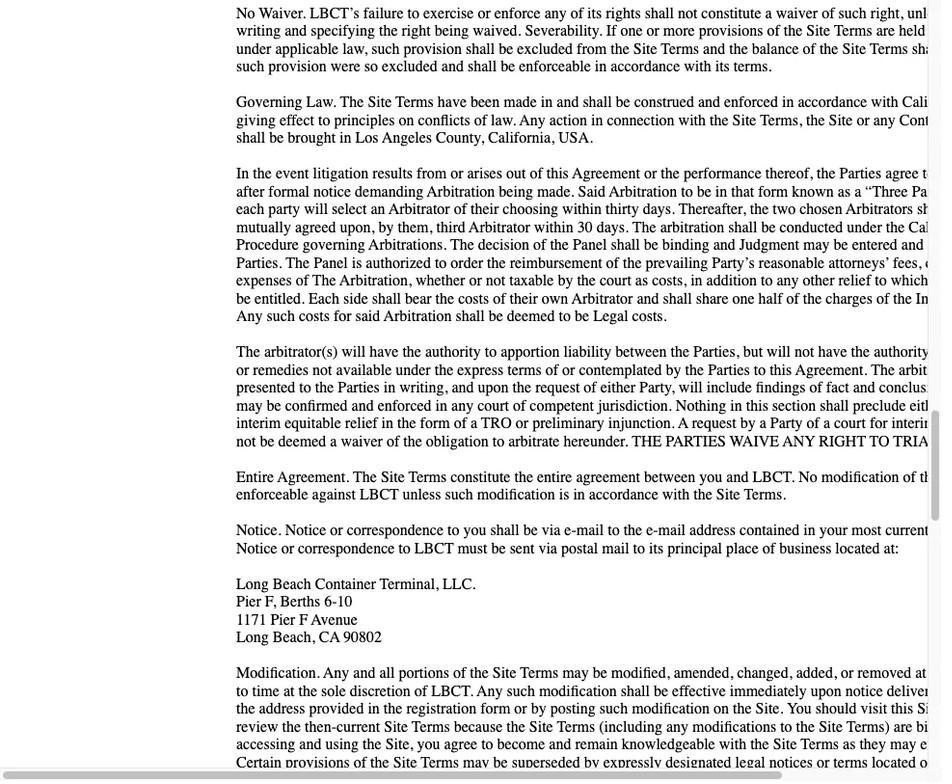 Task type: locate. For each thing, give the bounding box(es) containing it.
mail left address
[[658, 522, 686, 540]]

of
[[571, 4, 584, 22], [822, 4, 835, 22], [530, 165, 543, 183], [903, 468, 916, 486], [453, 665, 466, 682]]

1 vertical spatial no
[[799, 468, 818, 486]]

or right added,
[[841, 665, 854, 682]]

have right arbitrator(s) at left
[[370, 343, 399, 361]]

or
[[478, 4, 491, 22], [451, 165, 463, 183], [644, 165, 657, 183], [330, 522, 343, 540], [841, 665, 854, 682]]

no waiver. lbct's failure to exercise or enforce any of its rights shall not constitute a waiver of such right, unless
[[236, 4, 942, 76]]

1171
[[236, 611, 267, 629]]

2 vertical spatial shall
[[490, 522, 520, 540]]

1 will from the left
[[342, 343, 366, 361]]

between right agreement at the right
[[644, 468, 696, 486]]

0 vertical spatial site
[[368, 94, 392, 111]]

in right the made
[[541, 94, 553, 111]]

2 will from the left
[[767, 343, 791, 361]]

shall
[[645, 4, 674, 22], [583, 94, 612, 111], [490, 522, 520, 540]]

no
[[236, 4, 255, 22], [799, 468, 818, 486]]

shall left via
[[490, 522, 520, 540]]

be inside modification. any and all portions of the site terms may be modified, amended, changed, added, or removed at an
[[593, 665, 607, 682]]

the
[[253, 165, 272, 183], [661, 165, 680, 183], [817, 165, 836, 183], [403, 343, 421, 361], [671, 343, 690, 361], [851, 343, 870, 361], [515, 468, 533, 486], [920, 468, 939, 486], [624, 522, 643, 540], [470, 665, 489, 682]]

1 vertical spatial not
[[795, 343, 814, 361]]

agreement
[[576, 468, 640, 486]]

pier left the 'f,'
[[236, 593, 261, 611]]

exercise
[[423, 4, 474, 22]]

long down the 'f,'
[[236, 629, 269, 647]]

2 authority from the left
[[874, 343, 930, 361]]

and left lbct.
[[727, 468, 749, 486]]

the right "law."
[[340, 94, 364, 111]]

site inside modification. any and all portions of the site terms may be modified, amended, changed, added, or removed at an
[[493, 665, 517, 682]]

0 horizontal spatial e-
[[565, 522, 577, 540]]

long
[[236, 575, 269, 593], [236, 629, 269, 647]]

no right lbct.
[[799, 468, 818, 486]]

in right enforced
[[782, 94, 794, 111]]

1 horizontal spatial have
[[438, 94, 467, 111]]

1 vertical spatial shall
[[583, 94, 612, 111]]

site for law.
[[368, 94, 392, 111]]

terms inside the entire agreement. the site terms constitute the entire agreement between you and lbct. no modification of the
[[409, 468, 447, 486]]

e- left address
[[646, 522, 658, 540]]

0 vertical spatial between
[[616, 343, 667, 361]]

0 vertical spatial shall
[[645, 4, 674, 22]]

berths
[[280, 593, 320, 611]]

any
[[545, 4, 567, 22]]

have left the been
[[438, 94, 467, 111]]

have
[[438, 94, 467, 111], [370, 343, 399, 361], [818, 343, 847, 361]]

0 vertical spatial long
[[236, 575, 269, 593]]

1 vertical spatial be
[[523, 522, 538, 540]]

2 vertical spatial site
[[493, 665, 517, 682]]

performance
[[684, 165, 762, 183]]

the inside notice. notice or correspondence to you shall be via e-mail to the e-mail address contained in your most current re
[[624, 522, 643, 540]]

0 horizontal spatial be
[[523, 522, 538, 540]]

site right "law."
[[368, 94, 392, 111]]

e-
[[565, 522, 577, 540], [646, 522, 658, 540]]

1 vertical spatial between
[[644, 468, 696, 486]]

not right rights
[[678, 4, 698, 22]]

be right may
[[593, 665, 607, 682]]

0 vertical spatial you
[[700, 468, 723, 486]]

f,
[[265, 593, 276, 611]]

90802
[[343, 629, 382, 647]]

terms up correspondence
[[409, 468, 447, 486]]

no inside the entire agreement. the site terms constitute the entire agreement between you and lbct. no modification of the
[[799, 468, 818, 486]]

waiver
[[776, 4, 818, 22]]

lbct's
[[310, 4, 360, 22]]

law.
[[306, 94, 336, 111]]

1 horizontal spatial in
[[782, 94, 794, 111]]

f
[[299, 611, 308, 629]]

1 vertical spatial you
[[463, 522, 487, 540]]

from
[[417, 165, 447, 183]]

2 horizontal spatial shall
[[645, 4, 674, 22]]

2 vertical spatial the
[[353, 468, 377, 486]]

container
[[315, 575, 376, 593]]

amended,
[[674, 665, 733, 682]]

waiver.
[[259, 4, 306, 22]]

in left your
[[804, 522, 816, 540]]

0 horizontal spatial mail
[[577, 522, 604, 540]]

long up 1171
[[236, 575, 269, 593]]

0 vertical spatial no
[[236, 4, 255, 22]]

you inside the entire agreement. the site terms constitute the entire agreement between you and lbct. no modification of the
[[700, 468, 723, 486]]

1 vertical spatial terms
[[409, 468, 447, 486]]

0 horizontal spatial authority
[[425, 343, 481, 361]]

have right but on the right
[[818, 343, 847, 361]]

10
[[337, 593, 353, 611]]

0 horizontal spatial constitute
[[451, 468, 511, 486]]

terms inside modification. any and all portions of the site terms may be modified, amended, changed, added, or removed at an
[[520, 665, 559, 682]]

0 horizontal spatial in
[[541, 94, 553, 111]]

the arbitrator(s) will have the authority to apportion liability between the parties, but will not have the authority to
[[236, 343, 942, 450]]

the right agreement.
[[353, 468, 377, 486]]

in inside notice. notice or correspondence to you shall be via e-mail to the e-mail address contained in your most current re
[[804, 522, 816, 540]]

via
[[542, 522, 561, 540]]

site inside the entire agreement. the site terms constitute the entire agreement between you and lbct. no modification of the
[[381, 468, 405, 486]]

the inside 'the arbitrator(s) will have the authority to apportion liability between the parties, but will not have the authority to'
[[236, 343, 260, 361]]

construed
[[634, 94, 694, 111]]

terms left the been
[[396, 94, 434, 111]]

between inside the entire agreement. the site terms constitute the entire agreement between you and lbct. no modification of the
[[644, 468, 696, 486]]

you up llc.
[[463, 522, 487, 540]]

0 vertical spatial constitute
[[701, 4, 761, 22]]

1 vertical spatial site
[[381, 468, 405, 486]]

site inside governing law. the site terms have been made in and shall be construed and enforced in accordance with califor
[[368, 94, 392, 111]]

modification. any and all portions of the site terms may be modified, amended, changed, added, or removed at an
[[236, 665, 942, 782]]

entire
[[537, 468, 572, 486]]

constitute left entire
[[451, 468, 511, 486]]

the for law.
[[340, 94, 364, 111]]

governing law. the site terms have been made in and shall be construed and enforced in accordance with califor
[[236, 94, 942, 147]]

0 horizontal spatial will
[[342, 343, 366, 361]]

0 vertical spatial terms
[[396, 94, 434, 111]]

terms inside governing law. the site terms have been made in and shall be construed and enforced in accordance with califor
[[396, 94, 434, 111]]

you up address
[[700, 468, 723, 486]]

of right out
[[530, 165, 543, 183]]

of right the modification
[[903, 468, 916, 486]]

be left via
[[523, 522, 538, 540]]

2 horizontal spatial be
[[616, 94, 630, 111]]

1 horizontal spatial you
[[700, 468, 723, 486]]

0 horizontal spatial no
[[236, 4, 255, 22]]

will
[[342, 343, 366, 361], [767, 343, 791, 361]]

1 vertical spatial long
[[236, 629, 269, 647]]

between inside 'the arbitrator(s) will have the authority to apportion liability between the parties, but will not have the authority to'
[[616, 343, 667, 361]]

terms
[[396, 94, 434, 111], [409, 468, 447, 486], [520, 665, 559, 682]]

1 horizontal spatial mail
[[658, 522, 686, 540]]

of right 'portions'
[[453, 665, 466, 682]]

shall right rights
[[645, 4, 674, 22]]

0 horizontal spatial have
[[370, 343, 399, 361]]

the
[[340, 94, 364, 111], [236, 343, 260, 361], [353, 468, 377, 486]]

constitute inside the entire agreement. the site terms constitute the entire agreement between you and lbct. no modification of the
[[451, 468, 511, 486]]

entire agreement. the site terms constitute the entire agreement between you and lbct. no modification of the 
[[236, 468, 942, 504]]

site up correspondence
[[381, 468, 405, 486]]

1 horizontal spatial will
[[767, 343, 791, 361]]

site
[[368, 94, 392, 111], [381, 468, 405, 486], [493, 665, 517, 682]]

the inside modification. any and all portions of the site terms may be modified, amended, changed, added, or removed at an
[[470, 665, 489, 682]]

unless
[[908, 4, 942, 22]]

and inside modification. any and all portions of the site terms may be modified, amended, changed, added, or removed at an
[[353, 665, 376, 682]]

and right the made
[[557, 94, 579, 111]]

e- right via
[[565, 522, 577, 540]]

0 vertical spatial be
[[616, 94, 630, 111]]

will right arbitrator(s) at left
[[342, 343, 366, 361]]

1 horizontal spatial shall
[[583, 94, 612, 111]]

1 horizontal spatial no
[[799, 468, 818, 486]]

the inside governing law. the site terms have been made in and shall be construed and enforced in accordance with califor
[[340, 94, 364, 111]]

0 vertical spatial not
[[678, 4, 698, 22]]

and left all
[[353, 665, 376, 682]]

constitute
[[701, 4, 761, 22], [451, 468, 511, 486]]

will right but on the right
[[767, 343, 791, 361]]

not right but on the right
[[795, 343, 814, 361]]

0 horizontal spatial shall
[[490, 522, 520, 540]]

1 horizontal spatial e-
[[646, 522, 658, 540]]

or left enforce at the right
[[478, 4, 491, 22]]

be inside notice. notice or correspondence to you shall be via e-mail to the e-mail address contained in your most current re
[[523, 522, 538, 540]]

agreement
[[572, 165, 640, 183]]

site left may
[[493, 665, 517, 682]]

you
[[700, 468, 723, 486], [463, 522, 487, 540]]

pier left f
[[270, 611, 295, 629]]

1 e- from the left
[[565, 522, 577, 540]]

shall down no waiver. lbct's failure to exercise or enforce any of its rights shall not constitute a waiver of such right, unless
[[583, 94, 612, 111]]

1 horizontal spatial be
[[593, 665, 607, 682]]

terms left may
[[520, 665, 559, 682]]

no left waiver.
[[236, 4, 255, 22]]

the inside the entire agreement. the site terms constitute the entire agreement between you and lbct. no modification of the
[[353, 468, 377, 486]]

or inside modification. any and all portions of the site terms may be modified, amended, changed, added, or removed at an
[[841, 665, 854, 682]]

or right notice
[[330, 522, 343, 540]]

modification.
[[236, 665, 320, 682]]

this
[[547, 165, 569, 183]]

of inside modification. any and all portions of the site terms may be modified, amended, changed, added, or removed at an
[[453, 665, 466, 682]]

1 horizontal spatial authority
[[874, 343, 930, 361]]

not inside no waiver. lbct's failure to exercise or enforce any of its rights shall not constitute a waiver of such right, unless
[[678, 4, 698, 22]]

constitute left a at the top of the page
[[701, 4, 761, 22]]

all
[[379, 665, 395, 682]]

0 horizontal spatial you
[[463, 522, 487, 540]]

at
[[916, 665, 927, 682]]

the left arbitrator(s) at left
[[236, 343, 260, 361]]

2 vertical spatial be
[[593, 665, 607, 682]]

0 horizontal spatial not
[[678, 4, 698, 22]]

added,
[[796, 665, 837, 682]]

between right liability
[[616, 343, 667, 361]]

2 vertical spatial terms
[[520, 665, 559, 682]]

be
[[616, 94, 630, 111], [523, 522, 538, 540], [593, 665, 607, 682]]

1 horizontal spatial not
[[795, 343, 814, 361]]

to
[[408, 4, 420, 22], [923, 165, 935, 183], [485, 343, 497, 361], [934, 343, 942, 361], [448, 522, 460, 540], [608, 522, 620, 540]]

and
[[557, 94, 579, 111], [698, 94, 720, 111], [727, 468, 749, 486], [353, 665, 376, 682]]

pier
[[236, 593, 261, 611], [270, 611, 295, 629]]

mail
[[577, 522, 604, 540], [658, 522, 686, 540]]

1 vertical spatial the
[[236, 343, 260, 361]]

notice. notice or correspondence to you shall be via e-mail to the e-mail address contained in your most current re
[[236, 522, 942, 557]]

of inside the entire agreement. the site terms constitute the entire agreement between you and lbct. no modification of the
[[903, 468, 916, 486]]

1 horizontal spatial constitute
[[701, 4, 761, 22]]

0 vertical spatial the
[[340, 94, 364, 111]]

site for agreement.
[[381, 468, 405, 486]]

accordance
[[798, 94, 867, 111]]

in
[[541, 94, 553, 111], [782, 94, 794, 111], [804, 522, 816, 540]]

be left construed
[[616, 94, 630, 111]]

between for agreement
[[644, 468, 696, 486]]

no inside no waiver. lbct's failure to exercise or enforce any of its rights shall not constitute a waiver of such right, unless
[[236, 4, 255, 22]]

2 horizontal spatial in
[[804, 522, 816, 540]]

mail right via
[[577, 522, 604, 540]]

not
[[678, 4, 698, 22], [795, 343, 814, 361]]

2 horizontal spatial have
[[818, 343, 847, 361]]

1 vertical spatial constitute
[[451, 468, 511, 486]]



Task type: describe. For each thing, give the bounding box(es) containing it.
current
[[886, 522, 929, 540]]

2 long from the top
[[236, 629, 269, 647]]

modification
[[821, 468, 899, 486]]

arbitrator(s)
[[264, 343, 338, 361]]

failure
[[363, 4, 404, 22]]

thereof,
[[766, 165, 813, 183]]

an
[[931, 665, 942, 682]]

of inside in the event litigation results from or arises out of this agreement or the performance thereof, the parties agree to b
[[530, 165, 543, 183]]

of left its
[[571, 4, 584, 22]]

long beach container terminal, llc. pier f, berths 6-10 1171 pier f avenue long beach, ca 90802
[[236, 575, 476, 647]]

llc.
[[443, 575, 476, 593]]

your
[[819, 522, 848, 540]]

to inside in the event litigation results from or arises out of this agreement or the performance thereof, the parties agree to b
[[923, 165, 935, 183]]

califor
[[903, 94, 942, 111]]

agree
[[886, 165, 919, 183]]

0 horizontal spatial pier
[[236, 593, 261, 611]]

its
[[587, 4, 602, 22]]

6-
[[324, 593, 337, 611]]

correspondence
[[347, 522, 444, 540]]

been
[[471, 94, 500, 111]]

litigation
[[313, 165, 369, 183]]

enforce
[[494, 4, 541, 22]]

re
[[933, 522, 942, 540]]

address
[[690, 522, 736, 540]]

a
[[765, 4, 772, 22]]

or right from
[[451, 165, 463, 183]]

avenue
[[311, 611, 358, 629]]

parties
[[840, 165, 882, 183]]

in
[[236, 165, 249, 183]]

shall inside notice. notice or correspondence to you shall be via e-mail to the e-mail address contained in your most current re
[[490, 522, 520, 540]]

beach
[[273, 575, 311, 593]]

event
[[276, 165, 309, 183]]

terms for constitute
[[409, 468, 447, 486]]

beach,
[[273, 629, 315, 647]]

changed,
[[737, 665, 793, 682]]

or inside no waiver. lbct's failure to exercise or enforce any of its rights shall not constitute a waiver of such right, unless
[[478, 4, 491, 22]]

be inside governing law. the site terms have been made in and shall be construed and enforced in accordance with califor
[[616, 94, 630, 111]]

agreement.
[[277, 468, 349, 486]]

constitute inside no waiver. lbct's failure to exercise or enforce any of its rights shall not constitute a waiver of such right, unless
[[701, 4, 761, 22]]

entire
[[236, 468, 274, 486]]

arises
[[467, 165, 502, 183]]

you inside notice. notice or correspondence to you shall be via e-mail to the e-mail address contained in your most current re
[[463, 522, 487, 540]]

b
[[939, 165, 942, 183]]

1 horizontal spatial pier
[[270, 611, 295, 629]]

results
[[373, 165, 413, 183]]

any
[[323, 665, 349, 682]]

modified,
[[611, 665, 670, 682]]

of left the such
[[822, 4, 835, 22]]

such
[[839, 4, 867, 22]]

terminal,
[[380, 575, 439, 593]]

have inside governing law. the site terms have been made in and shall be construed and enforced in accordance with califor
[[438, 94, 467, 111]]

the for agreement.
[[353, 468, 377, 486]]

out
[[506, 165, 526, 183]]

in the event litigation results from or arises out of this agreement or the performance thereof, the parties agree to b
[[236, 165, 942, 326]]

2 e- from the left
[[646, 522, 658, 540]]

ca
[[319, 629, 340, 647]]

may
[[562, 665, 589, 682]]

but
[[743, 343, 763, 361]]

governing
[[236, 94, 302, 111]]

and inside the entire agreement. the site terms constitute the entire agreement between you and lbct. no modification of the
[[727, 468, 749, 486]]

or inside notice. notice or correspondence to you shall be via e-mail to the e-mail address contained in your most current re
[[330, 522, 343, 540]]

apportion
[[501, 343, 560, 361]]

lbct.
[[753, 468, 795, 486]]

enforced
[[724, 94, 778, 111]]

1 long from the top
[[236, 575, 269, 593]]

or right agreement
[[644, 165, 657, 183]]

1 authority from the left
[[425, 343, 481, 361]]

shall inside governing law. the site terms have been made in and shall be construed and enforced in accordance with califor
[[583, 94, 612, 111]]

parties,
[[694, 343, 739, 361]]

notice
[[285, 522, 326, 540]]

not inside 'the arbitrator(s) will have the authority to apportion liability between the parties, but will not have the authority to'
[[795, 343, 814, 361]]

terms for have
[[396, 94, 434, 111]]

contained
[[740, 522, 800, 540]]

removed
[[858, 665, 912, 682]]

made
[[504, 94, 537, 111]]

notice.
[[236, 522, 281, 540]]

1 mail from the left
[[577, 522, 604, 540]]

rights
[[606, 4, 641, 22]]

shall inside no waiver. lbct's failure to exercise or enforce any of its rights shall not constitute a waiver of such right, unless
[[645, 4, 674, 22]]

liability
[[564, 343, 612, 361]]

most
[[852, 522, 882, 540]]

between for liability
[[616, 343, 667, 361]]

2 mail from the left
[[658, 522, 686, 540]]

with
[[871, 94, 899, 111]]

and left enforced
[[698, 94, 720, 111]]

to inside no waiver. lbct's failure to exercise or enforce any of its rights shall not constitute a waiver of such right, unless
[[408, 4, 420, 22]]

portions
[[399, 665, 449, 682]]

right,
[[871, 4, 904, 22]]



Task type: vqa. For each thing, say whether or not it's contained in the screenshot.
Terms inside THE 'ENTIRE AGREEMENT. THE SITE TERMS CONSTITUTE THE ENTIRE AGREEMENT BETWEEN YOU AND LBCT. NO MODIFICATION OF THE'
yes



